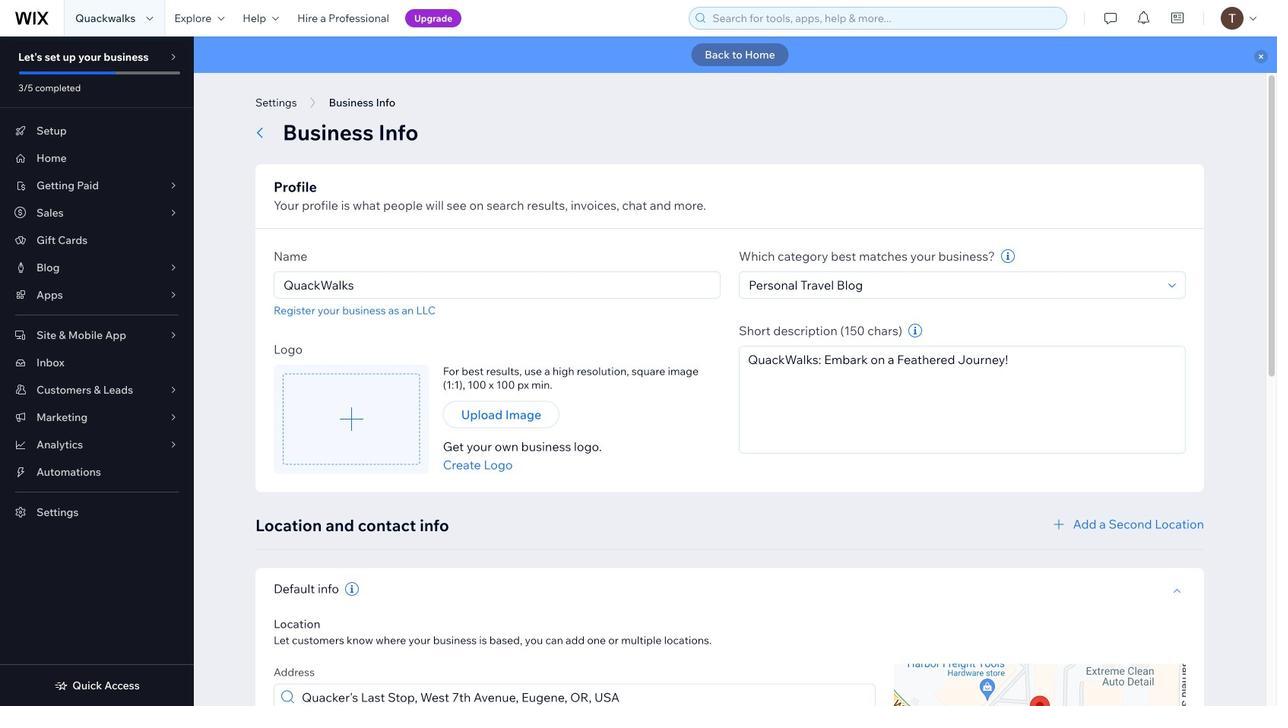 Task type: locate. For each thing, give the bounding box(es) containing it.
map region
[[894, 664, 1186, 706]]

sidebar element
[[0, 36, 194, 706]]

alert
[[194, 36, 1277, 73]]

Type your business name (e.g., Amy's Shoes) field
[[279, 272, 715, 298]]

Search for tools, apps, help & more... field
[[708, 8, 1062, 29]]



Task type: describe. For each thing, give the bounding box(es) containing it.
Describe your business here. What makes it great? Use short catchy text to tell people what you do or offer. text field
[[739, 346, 1186, 454]]

Enter your business or website type field
[[744, 272, 1164, 298]]

Search for your business address field
[[297, 685, 870, 706]]



Task type: vqa. For each thing, say whether or not it's contained in the screenshot.
alert
yes



